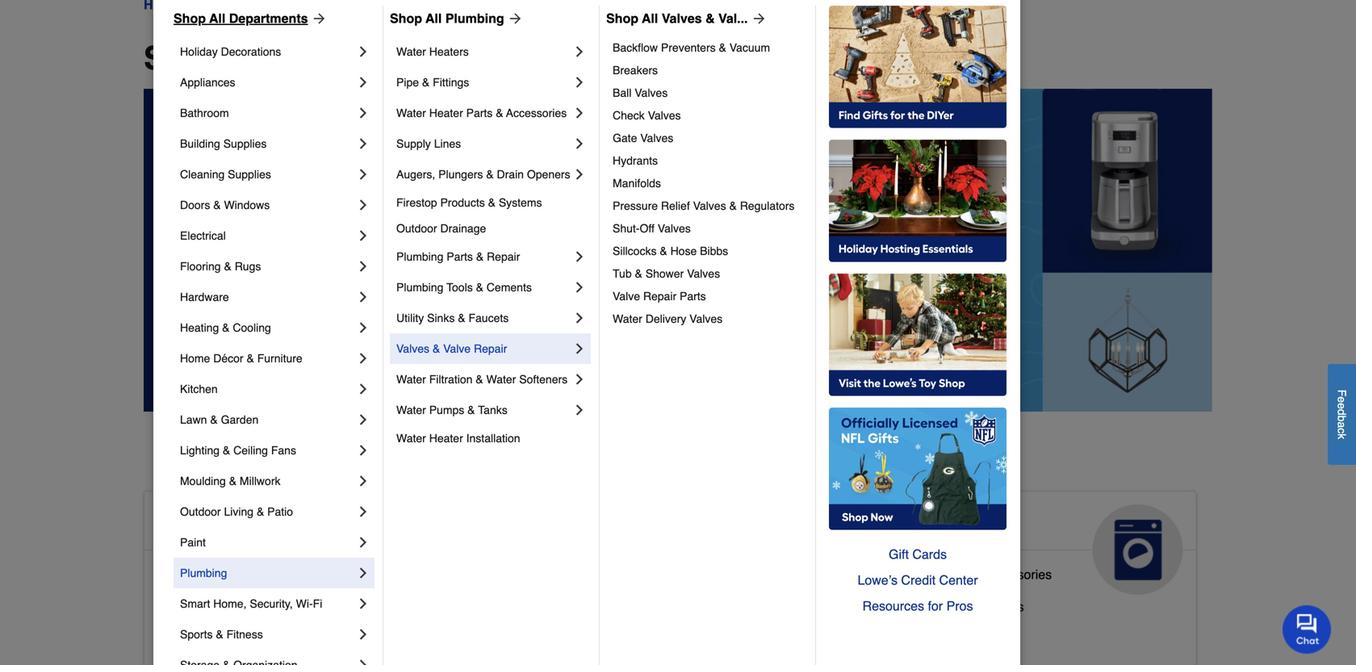 Task type: describe. For each thing, give the bounding box(es) containing it.
1 horizontal spatial valve
[[613, 290, 640, 303]]

decorations
[[221, 45, 281, 58]]

water for water pumps & tanks
[[396, 404, 426, 417]]

chevron right image for building supplies
[[355, 136, 371, 152]]

shop for shop all plumbing
[[390, 11, 422, 26]]

firestop
[[396, 196, 437, 209]]

building supplies
[[180, 137, 267, 150]]

& inside flooring & rugs link
[[224, 260, 232, 273]]

cleaning
[[180, 168, 225, 181]]

accessories inside 'link'
[[983, 567, 1052, 582]]

shop
[[144, 40, 224, 77]]

parts down tub & shower valves "link" on the top of the page
[[680, 290, 706, 303]]

accessible for accessible bedroom
[[157, 599, 219, 614]]

animal & pet care
[[517, 511, 657, 563]]

chevron right image for hardware
[[355, 289, 371, 305]]

& inside lawn & garden link
[[210, 413, 218, 426]]

for
[[928, 599, 943, 614]]

chevron right image for bathroom
[[355, 105, 371, 121]]

all down shop all departments "link"
[[233, 40, 273, 77]]

valves inside 'shop all valves & val...' link
[[662, 11, 702, 26]]

resources for pros
[[863, 599, 973, 614]]

supply
[[396, 137, 431, 150]]

& inside plumbing tools & cements "link"
[[476, 281, 484, 294]]

moulding & millwork
[[180, 475, 281, 488]]

houses,
[[577, 625, 624, 640]]

0 vertical spatial appliances link
[[180, 67, 355, 98]]

chevron right image for plumbing
[[355, 565, 371, 581]]

utility sinks & faucets link
[[396, 303, 572, 333]]

relief
[[661, 199, 690, 212]]

chevron right image for smart home, security, wi-fi
[[355, 596, 371, 612]]

entry
[[223, 632, 253, 647]]

accessible for accessible entry & home
[[157, 632, 219, 647]]

accessible bedroom
[[157, 599, 275, 614]]

0 horizontal spatial valve
[[443, 342, 471, 355]]

departments for shop all departments
[[229, 11, 308, 26]]

& inside pet beds, houses, & furniture "link"
[[628, 625, 636, 640]]

shut-off valves link
[[613, 217, 804, 240]]

water for water filtration & water softeners
[[396, 373, 426, 386]]

plumbing for plumbing tools & cements
[[396, 281, 444, 294]]

pipe
[[396, 76, 419, 89]]

shop all departments
[[144, 40, 480, 77]]

fi
[[313, 597, 322, 610]]

beverage & wine chillers link
[[877, 596, 1024, 628]]

lowe's credit center link
[[829, 568, 1007, 593]]

patio
[[267, 505, 293, 518]]

rugs
[[235, 260, 261, 273]]

windows
[[224, 199, 270, 212]]

1 vertical spatial home
[[282, 511, 345, 537]]

chevron right image for plumbing tools & cements
[[572, 279, 588, 295]]

officially licensed n f l gifts. shop now. image
[[829, 408, 1007, 530]]

chevron right image for water heater parts & accessories
[[572, 105, 588, 121]]

check
[[613, 109, 645, 122]]

vacuum
[[730, 41, 770, 54]]

outdoor drainage link
[[396, 216, 588, 241]]

arrow right image for shop all departments
[[308, 10, 327, 27]]

kitchen
[[180, 383, 218, 396]]

accessible entry & home link
[[157, 628, 303, 660]]

chevron right image for outdoor living & patio
[[355, 504, 371, 520]]

& inside augers, plungers & drain openers link
[[486, 168, 494, 181]]

& inside home décor & furniture link
[[247, 352, 254, 365]]

outdoor living & patio link
[[180, 497, 355, 527]]

0 horizontal spatial accessories
[[506, 107, 567, 119]]

kitchen link
[[180, 374, 355, 404]]

bedroom
[[223, 599, 275, 614]]

valves & valve repair link
[[396, 333, 572, 364]]

pet inside "link"
[[517, 625, 537, 640]]

water pumps & tanks
[[396, 404, 508, 417]]

arrow right image
[[748, 10, 767, 27]]

& inside sillcocks & hose bibbs link
[[660, 245, 667, 258]]

plumbing link
[[180, 558, 355, 589]]

tub
[[613, 267, 632, 280]]

outdoor living & patio
[[180, 505, 293, 518]]

enjoy savings year-round. no matter what you're shopping for, find what you need at a great price. image
[[144, 89, 1213, 412]]

tub & shower valves link
[[613, 262, 804, 285]]

valves inside shut-off valves link
[[658, 222, 691, 235]]

animal & pet care image
[[733, 505, 824, 595]]

flooring
[[180, 260, 221, 273]]

& inside "backflow preventers & vacuum breakers"
[[719, 41, 726, 54]]

chevron right image for lighting & ceiling fans
[[355, 442, 371, 459]]

systems
[[499, 196, 542, 209]]

& inside 'water heater parts & accessories' link
[[496, 107, 503, 119]]

1 horizontal spatial appliances link
[[864, 492, 1196, 595]]

& inside appliance parts & accessories 'link'
[[971, 567, 980, 582]]

lawn & garden
[[180, 413, 259, 426]]

& inside heating & cooling link
[[222, 321, 230, 334]]

utility sinks & faucets
[[396, 312, 509, 325]]

openers
[[527, 168, 570, 181]]

firestop products & systems link
[[396, 190, 588, 216]]

sillcocks & hose bibbs link
[[613, 240, 804, 262]]

augers, plungers & drain openers link
[[396, 159, 572, 190]]

f
[[1336, 390, 1349, 397]]

valves inside ball valves link
[[635, 86, 668, 99]]

& inside moulding & millwork link
[[229, 475, 237, 488]]

& inside water pumps & tanks link
[[468, 404, 475, 417]]

outdoor for outdoor living & patio
[[180, 505, 221, 518]]

chevron right image for sports & fitness
[[355, 627, 371, 643]]

parts down drainage
[[447, 250, 473, 263]]

sports
[[180, 628, 213, 641]]

chevron right image for supply lines
[[572, 136, 588, 152]]

valves inside valves & valve repair link
[[396, 342, 430, 355]]

repair for valves & valve repair
[[474, 342, 507, 355]]

hydrants
[[613, 154, 658, 167]]

chevron right image for heating & cooling
[[355, 320, 371, 336]]

d
[[1336, 409, 1349, 415]]

lawn
[[180, 413, 207, 426]]

supplies for cleaning supplies
[[228, 168, 271, 181]]

chevron right image for kitchen
[[355, 381, 371, 397]]

& inside sports & fitness link
[[216, 628, 223, 641]]

pet beds, houses, & furniture
[[517, 625, 692, 640]]

regulators
[[740, 199, 795, 212]]

outdoor drainage
[[396, 222, 486, 235]]

center
[[939, 573, 978, 588]]

cooling
[[233, 321, 271, 334]]

drainage
[[440, 222, 486, 235]]

smart home, security, wi-fi
[[180, 597, 322, 610]]

heaters
[[429, 45, 469, 58]]

water filtration & water softeners
[[396, 373, 568, 386]]

hydrants link
[[613, 149, 804, 172]]

chat invite button image
[[1283, 605, 1332, 654]]

electrical
[[180, 229, 226, 242]]

heating & cooling link
[[180, 312, 355, 343]]

chevron right image for cleaning supplies
[[355, 166, 371, 182]]

& inside animal & pet care
[[599, 511, 615, 537]]

augers,
[[396, 168, 435, 181]]

valve repair parts link
[[613, 285, 804, 308]]

plumbing for plumbing
[[180, 567, 227, 580]]

lighting & ceiling fans link
[[180, 435, 355, 466]]

chevron right image for water pumps & tanks
[[572, 402, 588, 418]]

heater for installation
[[429, 432, 463, 445]]

chevron right image for water filtration & water softeners
[[572, 371, 588, 388]]

water heater parts & accessories
[[396, 107, 567, 119]]

chillers
[[981, 599, 1024, 614]]

supplies for building supplies
[[223, 137, 267, 150]]

sinks
[[427, 312, 455, 325]]

shop all valves & val...
[[606, 11, 748, 26]]

gift cards
[[889, 547, 947, 562]]

cleaning supplies
[[180, 168, 271, 181]]

1 vertical spatial appliances
[[877, 511, 998, 537]]

0 vertical spatial furniture
[[257, 352, 303, 365]]

0 vertical spatial home
[[180, 352, 210, 365]]

& inside tub & shower valves "link"
[[635, 267, 643, 280]]

chevron right image for holiday decorations
[[355, 44, 371, 60]]

water for water heaters
[[396, 45, 426, 58]]

heating & cooling
[[180, 321, 271, 334]]

find gifts for the diyer. image
[[829, 6, 1007, 128]]

lighting
[[180, 444, 220, 457]]

gift cards link
[[829, 542, 1007, 568]]

resources for pros link
[[829, 593, 1007, 619]]

resources
[[863, 599, 924, 614]]

accessible bedroom link
[[157, 596, 275, 628]]

sports & fitness
[[180, 628, 263, 641]]

0 vertical spatial bathroom
[[180, 107, 229, 119]]



Task type: vqa. For each thing, say whether or not it's contained in the screenshot.
'Tools' corresponding to Carpet
no



Task type: locate. For each thing, give the bounding box(es) containing it.
accessible down the "moulding"
[[157, 511, 276, 537]]

& inside accessible entry & home link
[[257, 632, 265, 647]]

plumbing tools & cements link
[[396, 272, 572, 303]]

chevron right image for moulding & millwork
[[355, 473, 371, 489]]

supply lines
[[396, 137, 461, 150]]

& left hose
[[660, 245, 667, 258]]

wi-
[[296, 597, 313, 610]]

chevron right image for home décor & furniture
[[355, 350, 371, 367]]

& left ceiling at the bottom
[[223, 444, 230, 457]]

accessible bathroom
[[157, 567, 279, 582]]

bathroom up smart home, security, wi-fi
[[223, 567, 279, 582]]

animal & pet care link
[[504, 492, 837, 595]]

shop up holiday
[[174, 11, 206, 26]]

plumbing up the smart
[[180, 567, 227, 580]]

& right filtration
[[476, 373, 483, 386]]

1 horizontal spatial furniture
[[640, 625, 692, 640]]

1 horizontal spatial arrow right image
[[504, 10, 524, 27]]

1 vertical spatial valve
[[443, 342, 471, 355]]

bathroom up building
[[180, 107, 229, 119]]

smart
[[180, 597, 210, 610]]

plumbing tools & cements
[[396, 281, 532, 294]]

sillcocks
[[613, 245, 657, 258]]

2 vertical spatial supplies
[[575, 593, 624, 608]]

livestock supplies link
[[517, 589, 624, 622]]

0 vertical spatial appliances
[[180, 76, 235, 89]]

0 vertical spatial supplies
[[223, 137, 267, 150]]

accessories up chillers
[[983, 567, 1052, 582]]

2 e from the top
[[1336, 403, 1349, 409]]

appliances down holiday
[[180, 76, 235, 89]]

parts
[[466, 107, 493, 119], [447, 250, 473, 263], [680, 290, 706, 303], [937, 567, 967, 582]]

cements
[[487, 281, 532, 294]]

repair down faucets
[[474, 342, 507, 355]]

supplies up houses,
[[575, 593, 624, 608]]

gate valves
[[613, 132, 674, 145]]

gate
[[613, 132, 637, 145]]

k
[[1336, 434, 1349, 439]]

1 horizontal spatial outdoor
[[396, 222, 437, 235]]

chevron right image
[[355, 44, 371, 60], [572, 74, 588, 90], [355, 105, 371, 121], [355, 166, 371, 182], [572, 166, 588, 182], [355, 197, 371, 213], [355, 228, 371, 244], [572, 249, 588, 265], [572, 279, 588, 295], [355, 289, 371, 305], [355, 320, 371, 336], [355, 350, 371, 367], [355, 412, 371, 428], [355, 442, 371, 459], [355, 565, 371, 581], [355, 596, 371, 612], [355, 627, 371, 643], [355, 657, 371, 665]]

departments for shop all departments
[[282, 40, 480, 77]]

& down "manifolds" link
[[729, 199, 737, 212]]

2 arrow right image from the left
[[504, 10, 524, 27]]

0 vertical spatial accessories
[[506, 107, 567, 119]]

plumbing up the water heaters link
[[445, 11, 504, 26]]

all up holiday decorations
[[209, 11, 225, 26]]

accessible up the smart
[[157, 567, 219, 582]]

appliance parts & accessories link
[[877, 563, 1052, 596]]

chevron right image for water heaters
[[572, 44, 588, 60]]

1 horizontal spatial accessories
[[983, 567, 1052, 582]]

furniture down heating & cooling link
[[257, 352, 303, 365]]

pet
[[621, 511, 657, 537], [517, 625, 537, 640]]

0 vertical spatial pet
[[621, 511, 657, 537]]

a
[[1336, 422, 1349, 428]]

accessible home
[[157, 511, 345, 537]]

& left pros
[[936, 599, 944, 614]]

1 vertical spatial pet
[[517, 625, 537, 640]]

& inside outdoor living & patio link
[[257, 505, 264, 518]]

water heater parts & accessories link
[[396, 98, 572, 128]]

1 vertical spatial outdoor
[[180, 505, 221, 518]]

valves inside gate valves link
[[640, 132, 674, 145]]

holiday decorations link
[[180, 36, 355, 67]]

& inside valves & valve repair link
[[433, 342, 440, 355]]

ball valves link
[[613, 82, 804, 104]]

supplies for livestock supplies
[[575, 593, 624, 608]]

accessible home link
[[145, 492, 477, 595]]

chevron right image for appliances
[[355, 74, 371, 90]]

chevron right image for paint
[[355, 534, 371, 551]]

& right doors
[[213, 199, 221, 212]]

1 vertical spatial repair
[[643, 290, 677, 303]]

& down the sinks
[[433, 342, 440, 355]]

livestock
[[517, 593, 571, 608]]

departments inside "link"
[[229, 11, 308, 26]]

valves down relief
[[658, 222, 691, 235]]

valves down "manifolds" link
[[693, 199, 726, 212]]

water
[[396, 45, 426, 58], [396, 107, 426, 119], [613, 312, 643, 325], [396, 373, 426, 386], [486, 373, 516, 386], [396, 404, 426, 417], [396, 432, 426, 445]]

appliances image
[[1093, 505, 1183, 595]]

appliances link up chillers
[[864, 492, 1196, 595]]

arrow right image inside shop all plumbing link
[[504, 10, 524, 27]]

0 horizontal spatial shop
[[174, 11, 206, 26]]

& left the vacuum
[[719, 41, 726, 54]]

care
[[517, 537, 567, 563]]

chevron right image for lawn & garden
[[355, 412, 371, 428]]

& left val...
[[706, 11, 715, 26]]

& left cooling
[[222, 321, 230, 334]]

products
[[440, 196, 485, 209]]

gift
[[889, 547, 909, 562]]

valves up gate valves
[[648, 109, 681, 122]]

cards
[[913, 547, 947, 562]]

visit the lowe's toy shop. image
[[829, 274, 1007, 396]]

accessible for accessible home
[[157, 511, 276, 537]]

2 vertical spatial home
[[269, 632, 303, 647]]

& inside lighting & ceiling fans link
[[223, 444, 230, 457]]

all for departments
[[209, 11, 225, 26]]

drain
[[497, 168, 524, 181]]

2 accessible from the top
[[157, 567, 219, 582]]

val...
[[719, 11, 748, 26]]

1 vertical spatial departments
[[282, 40, 480, 77]]

parts up supply lines "link" at the top left of the page
[[466, 107, 493, 119]]

1 vertical spatial furniture
[[640, 625, 692, 640]]

2 heater from the top
[[429, 432, 463, 445]]

& inside 'shop all valves & val...' link
[[706, 11, 715, 26]]

home décor & furniture link
[[180, 343, 355, 374]]

all up backflow
[[642, 11, 658, 26]]

0 horizontal spatial appliances
[[180, 76, 235, 89]]

appliances link down decorations
[[180, 67, 355, 98]]

water up pipe
[[396, 45, 426, 58]]

& right décor
[[247, 352, 254, 365]]

valves up preventers
[[662, 11, 702, 26]]

1 arrow right image from the left
[[308, 10, 327, 27]]

water left pumps
[[396, 404, 426, 417]]

2 vertical spatial repair
[[474, 342, 507, 355]]

& inside firestop products & systems link
[[488, 196, 496, 209]]

sillcocks & hose bibbs
[[613, 245, 728, 258]]

accessible home image
[[373, 505, 464, 595]]

plumbing parts & repair link
[[396, 241, 572, 272]]

ball
[[613, 86, 632, 99]]

& right lawn
[[210, 413, 218, 426]]

plumbing inside "link"
[[396, 281, 444, 294]]

outdoor down firestop
[[396, 222, 437, 235]]

home,
[[213, 597, 247, 610]]

pressure
[[613, 199, 658, 212]]

e up b
[[1336, 403, 1349, 409]]

supplies up cleaning supplies
[[223, 137, 267, 150]]

accessible down the smart
[[157, 632, 219, 647]]

0 vertical spatial heater
[[429, 107, 463, 119]]

flooring & rugs link
[[180, 251, 355, 282]]

valve down "tub"
[[613, 290, 640, 303]]

appliance parts & accessories
[[877, 567, 1052, 582]]

1 vertical spatial accessories
[[983, 567, 1052, 582]]

water left "delivery"
[[613, 312, 643, 325]]

all for valves
[[642, 11, 658, 26]]

check valves
[[613, 109, 681, 122]]

& up wine
[[971, 567, 980, 582]]

1 horizontal spatial shop
[[390, 11, 422, 26]]

water down "water pumps & tanks"
[[396, 432, 426, 445]]

water heaters link
[[396, 36, 572, 67]]

heater up the lines
[[429, 107, 463, 119]]

1 vertical spatial supplies
[[228, 168, 271, 181]]

pipe & fittings
[[396, 76, 469, 89]]

0 horizontal spatial outdoor
[[180, 505, 221, 518]]

pet inside animal & pet care
[[621, 511, 657, 537]]

shut-
[[613, 222, 640, 235]]

chevron right image for doors & windows
[[355, 197, 371, 213]]

shop up backflow
[[606, 11, 639, 26]]

valves up valve repair parts link
[[687, 267, 720, 280]]

b
[[1336, 415, 1349, 422]]

2 shop from the left
[[390, 11, 422, 26]]

outdoor down the "moulding"
[[180, 505, 221, 518]]

water heater installation
[[396, 432, 520, 445]]

& inside 'water filtration & water softeners' link
[[476, 373, 483, 386]]

& left patio
[[257, 505, 264, 518]]

chevron right image for plumbing parts & repair
[[572, 249, 588, 265]]

shower
[[646, 267, 684, 280]]

water delivery valves link
[[613, 308, 804, 330]]

1 vertical spatial heater
[[429, 432, 463, 445]]

holiday decorations
[[180, 45, 281, 58]]

0 vertical spatial repair
[[487, 250, 520, 263]]

0 horizontal spatial furniture
[[257, 352, 303, 365]]

1 shop from the left
[[174, 11, 206, 26]]

animal
[[517, 511, 593, 537]]

water for water delivery valves
[[613, 312, 643, 325]]

& left drain on the left top of the page
[[486, 168, 494, 181]]

valve
[[613, 290, 640, 303], [443, 342, 471, 355]]

security,
[[250, 597, 293, 610]]

shop for shop all valves & val...
[[606, 11, 639, 26]]

holiday hosting essentials. image
[[829, 140, 1007, 262]]

& left millwork on the bottom of the page
[[229, 475, 237, 488]]

accessories
[[506, 107, 567, 119], [983, 567, 1052, 582]]

& inside pressure relief valves & regulators link
[[729, 199, 737, 212]]

1 e from the top
[[1336, 396, 1349, 403]]

arrow right image up shop all departments
[[308, 10, 327, 27]]

doors & windows
[[180, 199, 270, 212]]

& inside 'doors & windows' link
[[213, 199, 221, 212]]

valves down valve repair parts link
[[690, 312, 723, 325]]

chevron right image for utility sinks & faucets
[[572, 310, 588, 326]]

heating
[[180, 321, 219, 334]]

water up supply
[[396, 107, 426, 119]]

heater down pumps
[[429, 432, 463, 445]]

shop up the water heaters
[[390, 11, 422, 26]]

water left filtration
[[396, 373, 426, 386]]

& inside beverage & wine chillers link
[[936, 599, 944, 614]]

outdoor for outdoor drainage
[[396, 222, 437, 235]]

chevron right image for valves & valve repair
[[572, 341, 588, 357]]

plungers
[[438, 168, 483, 181]]

& down outdoor drainage link
[[476, 250, 484, 263]]

repair down outdoor drainage link
[[487, 250, 520, 263]]

0 horizontal spatial arrow right image
[[308, 10, 327, 27]]

arrow right image
[[308, 10, 327, 27], [504, 10, 524, 27]]

plumbing up utility
[[396, 281, 444, 294]]

shop for shop all departments
[[174, 11, 206, 26]]

all for plumbing
[[426, 11, 442, 26]]

augers, plungers & drain openers
[[396, 168, 570, 181]]

valves down check valves
[[640, 132, 674, 145]]

valves inside 'check valves' link
[[648, 109, 681, 122]]

shop inside "link"
[[174, 11, 206, 26]]

1 vertical spatial bathroom
[[223, 567, 279, 582]]

1 heater from the top
[[429, 107, 463, 119]]

bathroom link
[[180, 98, 355, 128]]

chevron right image
[[572, 44, 588, 60], [355, 74, 371, 90], [572, 105, 588, 121], [355, 136, 371, 152], [572, 136, 588, 152], [355, 258, 371, 274], [572, 310, 588, 326], [572, 341, 588, 357], [572, 371, 588, 388], [355, 381, 371, 397], [572, 402, 588, 418], [355, 473, 371, 489], [355, 504, 371, 520], [355, 534, 371, 551]]

shop
[[174, 11, 206, 26], [390, 11, 422, 26], [606, 11, 639, 26]]

appliances up cards
[[877, 511, 998, 537]]

plumbing for plumbing parts & repair
[[396, 250, 444, 263]]

0 vertical spatial outdoor
[[396, 222, 437, 235]]

valve down utility sinks & faucets
[[443, 342, 471, 355]]

1 horizontal spatial pet
[[621, 511, 657, 537]]

preventers
[[661, 41, 716, 54]]

repair for plumbing parts & repair
[[487, 250, 520, 263]]

heater for parts
[[429, 107, 463, 119]]

0 horizontal spatial pet
[[517, 625, 537, 640]]

water for water heater parts & accessories
[[396, 107, 426, 119]]

3 shop from the left
[[606, 11, 639, 26]]

tub & shower valves
[[613, 267, 720, 280]]

paint link
[[180, 527, 355, 558]]

all up the water heaters
[[426, 11, 442, 26]]

valves & valve repair
[[396, 342, 507, 355]]

chevron right image for flooring & rugs
[[355, 258, 371, 274]]

paint
[[180, 536, 206, 549]]

1 accessible from the top
[[157, 511, 276, 537]]

1 vertical spatial appliances link
[[864, 492, 1196, 595]]

& inside utility sinks & faucets link
[[458, 312, 465, 325]]

arrow right image for shop all plumbing
[[504, 10, 524, 27]]

bathroom
[[180, 107, 229, 119], [223, 567, 279, 582]]

garden
[[221, 413, 259, 426]]

valves inside pressure relief valves & regulators link
[[693, 199, 726, 212]]

shop all plumbing link
[[390, 9, 524, 28]]

accessories up supply lines "link" at the top left of the page
[[506, 107, 567, 119]]

chevron right image for pipe & fittings
[[572, 74, 588, 90]]

plumbing down outdoor drainage
[[396, 250, 444, 263]]

& right pipe
[[422, 76, 430, 89]]

accessible for accessible bathroom
[[157, 567, 219, 582]]

2 horizontal spatial shop
[[606, 11, 639, 26]]

0 vertical spatial valve
[[613, 290, 640, 303]]

& right animal
[[599, 511, 615, 537]]

valves inside tub & shower valves "link"
[[687, 267, 720, 280]]

3 accessible from the top
[[157, 599, 219, 614]]

valves inside 'water delivery valves' link
[[690, 312, 723, 325]]

smart home, security, wi-fi link
[[180, 589, 355, 619]]

parts down cards
[[937, 567, 967, 582]]

& down pipe & fittings "link"
[[496, 107, 503, 119]]

furniture inside "link"
[[640, 625, 692, 640]]

0 horizontal spatial appliances link
[[180, 67, 355, 98]]

& right "tub"
[[635, 267, 643, 280]]

chevron right image for electrical
[[355, 228, 371, 244]]

water up tanks at the left of the page
[[486, 373, 516, 386]]

supplies up the windows
[[228, 168, 271, 181]]

backflow
[[613, 41, 658, 54]]

f e e d b a c k
[[1336, 390, 1349, 439]]

shop all valves & val... link
[[606, 9, 767, 28]]

parts inside 'link'
[[937, 567, 967, 582]]

accessible up sports
[[157, 599, 219, 614]]

& inside pipe & fittings "link"
[[422, 76, 430, 89]]

furniture right houses,
[[640, 625, 692, 640]]

shop all departments link
[[174, 9, 327, 28]]

repair down shower
[[643, 290, 677, 303]]

0 vertical spatial departments
[[229, 11, 308, 26]]

f e e d b a c k button
[[1328, 364, 1356, 465]]

manifolds link
[[613, 172, 804, 195]]

1 horizontal spatial appliances
[[877, 511, 998, 537]]

4 accessible from the top
[[157, 632, 219, 647]]

arrow right image up the water heaters link
[[504, 10, 524, 27]]

& inside the plumbing parts & repair link
[[476, 250, 484, 263]]

& left tanks at the left of the page
[[468, 404, 475, 417]]

chevron right image for augers, plungers & drain openers
[[572, 166, 588, 182]]

& up outdoor drainage link
[[488, 196, 496, 209]]

furniture
[[257, 352, 303, 365], [640, 625, 692, 640]]

valves down utility
[[396, 342, 430, 355]]

delivery
[[646, 312, 686, 325]]

& left rugs
[[224, 260, 232, 273]]

& right tools
[[476, 281, 484, 294]]

valves up check valves
[[635, 86, 668, 99]]

arrow right image inside shop all departments "link"
[[308, 10, 327, 27]]

water for water heater installation
[[396, 432, 426, 445]]

& right houses,
[[628, 625, 636, 640]]

& down accessible bedroom link
[[216, 628, 223, 641]]

e up d
[[1336, 396, 1349, 403]]

& right the sinks
[[458, 312, 465, 325]]

all inside "link"
[[209, 11, 225, 26]]

& right entry
[[257, 632, 265, 647]]



